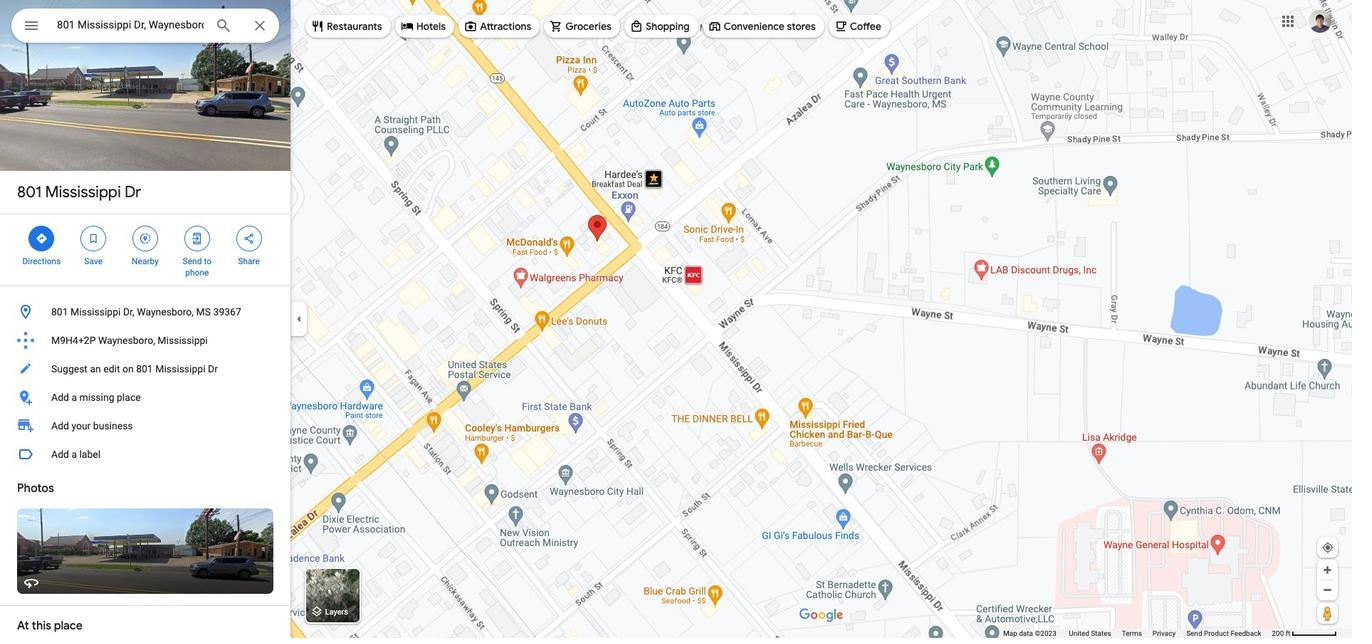 Task type: describe. For each thing, give the bounding box(es) containing it.
send for send to phone
[[183, 256, 202, 266]]

200
[[1273, 630, 1285, 638]]

m9h4+2p
[[51, 335, 96, 346]]


[[191, 231, 204, 246]]

at this place
[[17, 619, 83, 633]]

united states button
[[1069, 629, 1112, 638]]

coffee button
[[829, 9, 890, 43]]

map data ©2023
[[1004, 630, 1059, 638]]

send product feedback button
[[1187, 629, 1262, 638]]

200 ft button
[[1273, 630, 1338, 638]]

place inside button
[[117, 392, 141, 403]]

a for missing
[[72, 392, 77, 403]]

shopping
[[646, 20, 690, 33]]

add your business
[[51, 420, 133, 432]]

at
[[17, 619, 29, 633]]

801 for 801 mississippi dr
[[17, 182, 42, 202]]

1 vertical spatial waynesboro,
[[98, 335, 155, 346]]

801 mississippi dr, waynesboro, ms 39367
[[51, 306, 241, 318]]

send to phone
[[183, 256, 212, 278]]

801 Mississippi Dr, Waynesboro, MS 39367 field
[[11, 9, 279, 43]]

united states
[[1069, 630, 1112, 638]]

801 mississippi dr, waynesboro, ms 39367 button
[[0, 298, 291, 326]]

a for label
[[72, 449, 77, 460]]

missing
[[79, 392, 114, 403]]

map
[[1004, 630, 1018, 638]]

groceries
[[566, 20, 612, 33]]

coffee
[[850, 20, 882, 33]]

1 vertical spatial place
[[54, 619, 83, 633]]

nearby
[[132, 256, 159, 266]]

photos
[[17, 482, 54, 496]]

save
[[84, 256, 103, 266]]

 button
[[11, 9, 51, 46]]

send product feedback
[[1187, 630, 1262, 638]]

convenience stores
[[724, 20, 816, 33]]

privacy button
[[1153, 629, 1176, 638]]

stores
[[787, 20, 816, 33]]

dr,
[[123, 306, 134, 318]]

add for add your business
[[51, 420, 69, 432]]

add a missing place button
[[0, 383, 291, 412]]

actions for 801 mississippi dr region
[[0, 214, 291, 286]]

business
[[93, 420, 133, 432]]

convenience stores button
[[703, 9, 825, 43]]

add a label button
[[0, 440, 291, 469]]

mississippi down m9h4+2p waynesboro, mississippi button
[[155, 363, 206, 375]]

phone
[[185, 268, 209, 278]]

suggest
[[51, 363, 88, 375]]

send for send product feedback
[[1187, 630, 1203, 638]]

terms
[[1123, 630, 1143, 638]]

attractions
[[480, 20, 532, 33]]

2 vertical spatial 801
[[136, 363, 153, 375]]

on
[[122, 363, 134, 375]]

layers
[[325, 608, 348, 617]]


[[243, 231, 255, 246]]

states
[[1092, 630, 1112, 638]]



Task type: vqa. For each thing, say whether or not it's contained in the screenshot.
the Send Product Feedback
yes



Task type: locate. For each thing, give the bounding box(es) containing it.
terms button
[[1123, 629, 1143, 638]]

groceries button
[[544, 9, 620, 43]]

restaurants button
[[306, 9, 391, 43]]

2 a from the top
[[72, 449, 77, 460]]

©2023
[[1035, 630, 1057, 638]]

your
[[72, 420, 91, 432]]

none field inside 801 mississippi dr, waynesboro, ms 39367 field
[[57, 16, 204, 33]]

m9h4+2p waynesboro, mississippi
[[51, 335, 208, 346]]

801 for 801 mississippi dr, waynesboro, ms 39367
[[51, 306, 68, 318]]

0 horizontal spatial 801
[[17, 182, 42, 202]]

0 vertical spatial waynesboro,
[[137, 306, 194, 318]]

200 ft
[[1273, 630, 1291, 638]]

share
[[238, 256, 260, 266]]

send inside the send to phone
[[183, 256, 202, 266]]

united
[[1069, 630, 1090, 638]]

zoom in image
[[1323, 565, 1334, 576]]

0 horizontal spatial place
[[54, 619, 83, 633]]

feedback
[[1231, 630, 1262, 638]]


[[139, 231, 152, 246]]

send inside button
[[1187, 630, 1203, 638]]

this
[[32, 619, 51, 633]]

place
[[117, 392, 141, 403], [54, 619, 83, 633]]

dr inside button
[[208, 363, 218, 375]]

suggest an edit on 801 mississippi dr
[[51, 363, 218, 375]]

1 a from the top
[[72, 392, 77, 403]]

directions
[[22, 256, 61, 266]]

1 vertical spatial 801
[[51, 306, 68, 318]]

0 vertical spatial place
[[117, 392, 141, 403]]

dr up 
[[125, 182, 141, 202]]

ms
[[196, 306, 211, 318]]

add a missing place
[[51, 392, 141, 403]]


[[35, 231, 48, 246]]

show your location image
[[1322, 541, 1335, 554]]

0 horizontal spatial send
[[183, 256, 202, 266]]

add
[[51, 392, 69, 403], [51, 420, 69, 432], [51, 449, 69, 460]]

edit
[[103, 363, 120, 375]]

footer inside google maps element
[[1004, 629, 1273, 638]]

add for add a missing place
[[51, 392, 69, 403]]

0 vertical spatial 801
[[17, 182, 42, 202]]

ft
[[1286, 630, 1291, 638]]

waynesboro,
[[137, 306, 194, 318], [98, 335, 155, 346]]

hotels
[[417, 20, 446, 33]]

waynesboro, up on
[[98, 335, 155, 346]]

label
[[79, 449, 101, 460]]

801
[[17, 182, 42, 202], [51, 306, 68, 318], [136, 363, 153, 375]]

show street view coverage image
[[1318, 603, 1339, 624]]

google account: nolan park  
(nolan.park@adept.ai) image
[[1309, 10, 1332, 33]]

send up phone
[[183, 256, 202, 266]]

send
[[183, 256, 202, 266], [1187, 630, 1203, 638]]

google maps element
[[0, 0, 1353, 638]]

add your business link
[[0, 412, 291, 440]]

1 horizontal spatial dr
[[208, 363, 218, 375]]

a left missing
[[72, 392, 77, 403]]

add left label
[[51, 449, 69, 460]]

0 vertical spatial a
[[72, 392, 77, 403]]

2 vertical spatial add
[[51, 449, 69, 460]]

zoom out image
[[1323, 585, 1334, 596]]

collapse side panel image
[[291, 311, 307, 327]]

restaurants
[[327, 20, 382, 33]]

2 horizontal spatial 801
[[136, 363, 153, 375]]

801 mississippi dr
[[17, 182, 141, 202]]

dr down ms
[[208, 363, 218, 375]]

1 vertical spatial send
[[1187, 630, 1203, 638]]

an
[[90, 363, 101, 375]]


[[87, 231, 100, 246]]

None field
[[57, 16, 204, 33]]

mississippi
[[45, 182, 121, 202], [71, 306, 121, 318], [158, 335, 208, 346], [155, 363, 206, 375]]

1 vertical spatial add
[[51, 420, 69, 432]]

a
[[72, 392, 77, 403], [72, 449, 77, 460]]

hotels button
[[395, 9, 455, 43]]

2 add from the top
[[51, 420, 69, 432]]

1 add from the top
[[51, 392, 69, 403]]

mississippi up 
[[45, 182, 121, 202]]

send left product
[[1187, 630, 1203, 638]]

0 vertical spatial dr
[[125, 182, 141, 202]]

add left your
[[51, 420, 69, 432]]

801 up m9h4+2p
[[51, 306, 68, 318]]

to
[[204, 256, 212, 266]]

m9h4+2p waynesboro, mississippi button
[[0, 326, 291, 355]]

product
[[1205, 630, 1230, 638]]

3 add from the top
[[51, 449, 69, 460]]

add a label
[[51, 449, 101, 460]]

mississippi down ms
[[158, 335, 208, 346]]

801 right on
[[136, 363, 153, 375]]

801 mississippi dr main content
[[0, 0, 291, 638]]

dr
[[125, 182, 141, 202], [208, 363, 218, 375]]

1 vertical spatial a
[[72, 449, 77, 460]]

 search field
[[11, 9, 279, 46]]

convenience
[[724, 20, 785, 33]]

shopping button
[[625, 9, 699, 43]]

a left label
[[72, 449, 77, 460]]

1 horizontal spatial send
[[1187, 630, 1203, 638]]

footer
[[1004, 629, 1273, 638]]

0 vertical spatial add
[[51, 392, 69, 403]]

0 vertical spatial send
[[183, 256, 202, 266]]


[[23, 16, 40, 36]]

place down on
[[117, 392, 141, 403]]

1 horizontal spatial place
[[117, 392, 141, 403]]

add down suggest
[[51, 392, 69, 403]]

add for add a label
[[51, 449, 69, 460]]

privacy
[[1153, 630, 1176, 638]]

place right "this"
[[54, 619, 83, 633]]

suggest an edit on 801 mississippi dr button
[[0, 355, 291, 383]]

39367
[[213, 306, 241, 318]]

801 up 
[[17, 182, 42, 202]]

mississippi left dr,
[[71, 306, 121, 318]]

waynesboro, up m9h4+2p waynesboro, mississippi button
[[137, 306, 194, 318]]

1 horizontal spatial 801
[[51, 306, 68, 318]]

0 horizontal spatial dr
[[125, 182, 141, 202]]

footer containing map data ©2023
[[1004, 629, 1273, 638]]

attractions button
[[459, 9, 540, 43]]

data
[[1020, 630, 1034, 638]]

1 vertical spatial dr
[[208, 363, 218, 375]]



